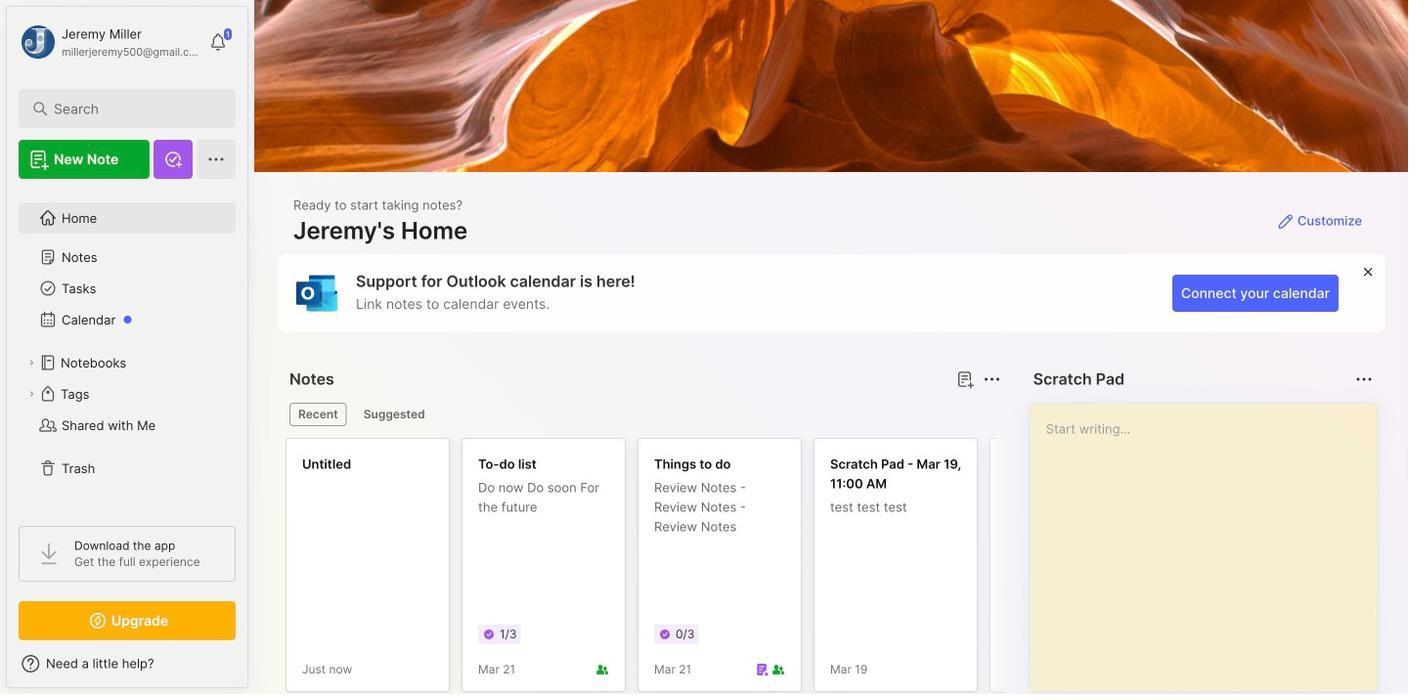 Task type: locate. For each thing, give the bounding box(es) containing it.
WHAT'S NEW field
[[7, 648, 247, 680]]

tab
[[289, 403, 347, 426], [355, 403, 434, 426]]

1 horizontal spatial tab
[[355, 403, 434, 426]]

tab list
[[289, 403, 998, 426]]

row group
[[286, 438, 1408, 694]]

None search field
[[54, 97, 210, 120]]

2 tab from the left
[[355, 403, 434, 426]]

tree
[[7, 191, 247, 508]]

main element
[[0, 0, 254, 694]]

0 horizontal spatial tab
[[289, 403, 347, 426]]

expand tags image
[[25, 388, 37, 400]]

Account field
[[19, 22, 199, 62]]

1 tab from the left
[[289, 403, 347, 426]]



Task type: vqa. For each thing, say whether or not it's contained in the screenshot.
tree inside the main element
yes



Task type: describe. For each thing, give the bounding box(es) containing it.
Search text field
[[54, 100, 210, 118]]

tree inside main element
[[7, 191, 247, 508]]

none search field inside main element
[[54, 97, 210, 120]]

click to collapse image
[[247, 658, 262, 682]]

expand notebooks image
[[25, 357, 37, 369]]

Start writing… text field
[[1046, 404, 1376, 676]]



